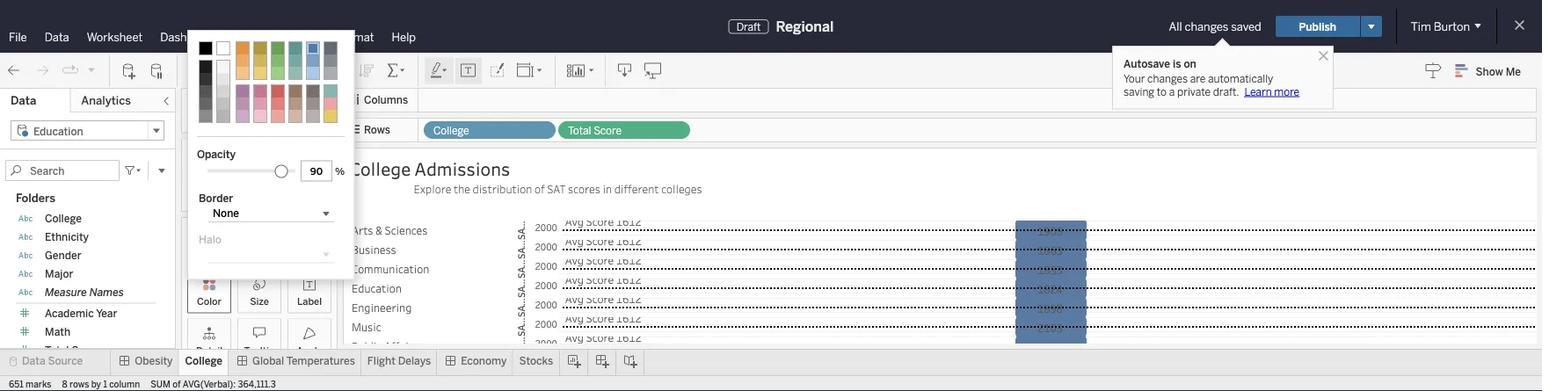 Task type: describe. For each thing, give the bounding box(es) containing it.
8 rows by 1 column
[[62, 379, 140, 390]]

651
[[9, 379, 23, 390]]

Communication, College. Press Space to toggle selection. Press Escape to go back to the left margin. Use arrow keys to navigate headers text field
[[347, 259, 508, 279]]

collapse image
[[161, 96, 172, 106]]

border
[[199, 192, 233, 205]]

flight
[[368, 355, 396, 368]]

1 horizontal spatial score
[[594, 124, 622, 137]]

color
[[197, 296, 222, 307]]

size
[[250, 296, 269, 307]]

1 horizontal spatial gender
[[197, 212, 233, 224]]

autosave
[[1124, 57, 1171, 70]]

your changes are automatically saving to a private draft.
[[1124, 73, 1274, 98]]

a
[[1170, 85, 1175, 98]]

Education, College. Press Space to toggle selection. Press Escape to go back to the left margin. Use arrow keys to navigate headers text field
[[347, 279, 508, 298]]

analytics
[[81, 94, 131, 108]]

Arts & Sciences, College. Press Space to toggle selection. Press Escape to go back to the left margin. Use arrow keys to navigate headers text field
[[347, 221, 508, 240]]

new data source image
[[121, 62, 138, 80]]

measure
[[45, 286, 87, 299]]

Engineering, College. Press Space to toggle selection. Press Escape to go back to the left margin. Use arrow keys to navigate headers text field
[[347, 298, 508, 318]]

0 horizontal spatial total
[[45, 344, 69, 357]]

0 vertical spatial academic year
[[197, 171, 268, 184]]

major
[[45, 268, 73, 281]]

filters
[[202, 145, 233, 157]]

learn more
[[1245, 85, 1300, 98]]

tim burton
[[1412, 19, 1471, 33]]

names
[[89, 286, 124, 299]]

me
[[1506, 65, 1522, 78]]

0 vertical spatial data
[[45, 30, 69, 44]]

totals image
[[386, 62, 407, 80]]

0 horizontal spatial score
[[72, 344, 100, 357]]

college up the ethnicity
[[45, 212, 82, 225]]

pause auto updates image
[[149, 62, 166, 80]]

math
[[45, 326, 71, 339]]

download image
[[617, 62, 634, 80]]

publish
[[1300, 20, 1337, 33]]

explore
[[414, 182, 452, 196]]

scores
[[568, 182, 601, 196]]

admissions
[[415, 157, 510, 181]]

source
[[48, 355, 83, 368]]

measure names
[[45, 286, 124, 299]]

college up admissions
[[434, 124, 469, 137]]

1 horizontal spatial total score
[[568, 124, 622, 137]]

pages
[[202, 94, 232, 107]]

detail
[[196, 345, 223, 357]]

learn more link
[[1240, 85, 1300, 98]]

file
[[9, 30, 27, 44]]

folders
[[16, 191, 55, 205]]

economy
[[461, 355, 507, 368]]

show
[[1476, 65, 1504, 78]]

by
[[91, 379, 101, 390]]

columns
[[364, 94, 408, 106]]

map
[[296, 30, 319, 44]]

1 horizontal spatial year
[[247, 171, 268, 184]]

saving
[[1124, 85, 1155, 98]]

%
[[335, 166, 345, 178]]

redo image
[[33, 62, 51, 80]]

burton
[[1434, 19, 1471, 33]]

worksheet
[[87, 30, 143, 44]]

clear sheet image
[[252, 62, 280, 80]]

distribution
[[473, 182, 532, 196]]

format
[[337, 30, 374, 44]]

delays
[[398, 355, 431, 368]]

tim
[[1412, 19, 1432, 33]]

1 vertical spatial data
[[11, 94, 36, 108]]

temperatures
[[286, 355, 355, 368]]

marks
[[26, 379, 51, 390]]

1 horizontal spatial total
[[568, 124, 592, 137]]

colleges
[[662, 182, 702, 196]]

none
[[213, 207, 239, 220]]

obesity
[[135, 355, 173, 368]]

0 horizontal spatial year
[[96, 307, 117, 320]]

Business, College. Press Space to toggle selection. Press Escape to go back to the left margin. Use arrow keys to navigate headers text field
[[347, 240, 508, 259]]

the
[[454, 182, 471, 196]]

global temperatures
[[253, 355, 355, 368]]

marks. press enter to open the view data window.. use arrow keys to navigate data visualization elements. image
[[563, 221, 1540, 376]]

sat
[[547, 182, 566, 196]]

on
[[1184, 57, 1197, 70]]

of inside college admissions explore the distribution of sat scores in different colleges
[[535, 182, 545, 196]]

college admissions explore the distribution of sat scores in different colleges
[[350, 157, 702, 196]]



Task type: locate. For each thing, give the bounding box(es) containing it.
0 vertical spatial total
[[568, 124, 592, 137]]

college down rows
[[350, 157, 411, 181]]

1 vertical spatial total score
[[45, 344, 100, 357]]

to
[[1157, 85, 1167, 98]]

highlight image
[[429, 62, 449, 80]]

total score up scores
[[568, 124, 622, 137]]

ethnicity
[[45, 231, 89, 244]]

1 vertical spatial total
[[45, 344, 69, 357]]

data
[[45, 30, 69, 44], [11, 94, 36, 108], [22, 355, 45, 368]]

global
[[253, 355, 284, 368]]

replay animation image
[[62, 62, 79, 79], [86, 64, 97, 75]]

hide mark labels image
[[460, 62, 478, 80]]

changes inside your changes are automatically saving to a private draft.
[[1148, 73, 1188, 85]]

1 vertical spatial academic year
[[45, 307, 117, 320]]

marks
[[202, 223, 233, 236]]

1 horizontal spatial academic
[[197, 171, 245, 184]]

0 vertical spatial of
[[535, 182, 545, 196]]

data source
[[22, 355, 83, 368]]

undo image
[[5, 62, 23, 80]]

0 vertical spatial total score
[[568, 124, 622, 137]]

total down math
[[45, 344, 69, 357]]

college up avg(verbal):
[[185, 355, 223, 368]]

changes down autosave is on
[[1148, 73, 1188, 85]]

data down the undo image
[[11, 94, 36, 108]]

saved
[[1232, 19, 1262, 33]]

fit image
[[516, 62, 544, 80]]

1 horizontal spatial of
[[535, 182, 545, 196]]

show/hide cards image
[[566, 62, 595, 80]]

rows
[[70, 379, 89, 390]]

different
[[615, 182, 659, 196]]

swap rows and columns image
[[302, 62, 319, 80]]

academic
[[197, 171, 245, 184], [45, 307, 94, 320]]

academic up border
[[197, 171, 245, 184]]

gender
[[197, 212, 233, 224], [45, 249, 81, 262]]

column
[[109, 379, 140, 390]]

0 horizontal spatial total score
[[45, 344, 100, 357]]

show me
[[1476, 65, 1522, 78]]

Search text field
[[5, 160, 120, 181]]

flight delays
[[368, 355, 431, 368]]

dashboard
[[160, 30, 217, 44]]

of
[[535, 182, 545, 196], [173, 379, 181, 390]]

Public Affairs, College. Press Space to toggle selection. Press Escape to go back to the left margin. Use arrow keys to navigate headers text field
[[347, 337, 508, 356]]

1 vertical spatial gender
[[45, 249, 81, 262]]

0 horizontal spatial of
[[173, 379, 181, 390]]

data guide image
[[1425, 62, 1443, 79]]

stocks
[[519, 355, 553, 368]]

2 vertical spatial data
[[22, 355, 45, 368]]

total up scores
[[568, 124, 592, 137]]

total score down math
[[45, 344, 100, 357]]

more
[[1275, 85, 1300, 98]]

0 vertical spatial year
[[247, 171, 268, 184]]

sum of avg(verbal): 364,111.3
[[151, 379, 276, 390]]

all changes saved
[[1170, 19, 1262, 33]]

academic year down measure names
[[45, 307, 117, 320]]

None text field
[[301, 161, 332, 182]]

changes
[[1185, 19, 1229, 33], [1148, 73, 1188, 85]]

replay animation image right the redo icon
[[62, 62, 79, 79]]

0 horizontal spatial academic
[[45, 307, 94, 320]]

format workbook image
[[488, 62, 506, 80]]

score up in
[[594, 124, 622, 137]]

label
[[297, 296, 322, 307]]

learn
[[1245, 85, 1272, 98]]

of right the sum
[[173, 379, 181, 390]]

show me button
[[1448, 57, 1538, 84]]

364,111.3
[[238, 379, 276, 390]]

None range field
[[208, 162, 296, 173]]

rows
[[364, 124, 390, 136]]

draft
[[737, 20, 761, 33]]

0 horizontal spatial replay animation image
[[62, 62, 79, 79]]

college inside college admissions explore the distribution of sat scores in different colleges
[[350, 157, 411, 181]]

0 horizontal spatial gender
[[45, 249, 81, 262]]

draft.
[[1214, 85, 1240, 98]]

total
[[568, 124, 592, 137], [45, 344, 69, 357]]

0 horizontal spatial academic year
[[45, 307, 117, 320]]

help
[[392, 30, 416, 44]]

autosave is on
[[1124, 57, 1197, 70]]

0 vertical spatial changes
[[1185, 19, 1229, 33]]

data up 651 marks
[[22, 355, 45, 368]]

651 marks
[[9, 379, 51, 390]]

gender down border
[[197, 212, 233, 224]]

sort ascending image
[[330, 62, 347, 80]]

are
[[1191, 73, 1206, 85]]

gender down the ethnicity
[[45, 249, 81, 262]]

1 horizontal spatial academic year
[[197, 171, 268, 184]]

college up "none"
[[197, 191, 233, 204]]

academic year up border
[[197, 171, 268, 184]]

0 vertical spatial gender
[[197, 212, 233, 224]]

regional
[[776, 18, 834, 35]]

opacity
[[197, 148, 236, 161]]

avg(verbal):
[[183, 379, 236, 390]]

changes right 'all'
[[1185, 19, 1229, 33]]

score
[[594, 124, 622, 137], [72, 344, 100, 357]]

total score
[[568, 124, 622, 137], [45, 344, 100, 357]]

private
[[1178, 85, 1211, 98]]

all
[[1170, 19, 1183, 33]]

replay animation image up analytics
[[86, 64, 97, 75]]

in
[[603, 182, 612, 196]]

1
[[103, 379, 107, 390]]

publish button
[[1276, 16, 1361, 37]]

data up the redo icon
[[45, 30, 69, 44]]

sort descending image
[[358, 62, 376, 80]]

score up rows
[[72, 344, 100, 357]]

academic down the measure
[[45, 307, 94, 320]]

Music, College. Press Space to toggle selection. Press Escape to go back to the left margin. Use arrow keys to navigate headers text field
[[347, 318, 508, 337]]

automatically
[[1209, 73, 1274, 85]]

1 vertical spatial score
[[72, 344, 100, 357]]

new worksheet image
[[188, 62, 213, 80]]

academic year
[[197, 171, 268, 184], [45, 307, 117, 320]]

angle
[[297, 345, 323, 357]]

changes for all
[[1185, 19, 1229, 33]]

changes for your
[[1148, 73, 1188, 85]]

your
[[1124, 73, 1146, 85]]

▲
[[319, 171, 330, 184]]

open and edit this workbook in tableau desktop image
[[645, 62, 662, 80]]

1 horizontal spatial replay animation image
[[86, 64, 97, 75]]

sum
[[151, 379, 170, 390]]

tooltip
[[244, 345, 275, 357]]

close image
[[1316, 47, 1333, 64]]

0 vertical spatial academic
[[197, 171, 245, 184]]

duplicate image
[[223, 62, 241, 80]]

8
[[62, 379, 67, 390]]

analysis
[[235, 30, 279, 44]]

0 vertical spatial score
[[594, 124, 622, 137]]

1 vertical spatial academic
[[45, 307, 94, 320]]

1 vertical spatial year
[[96, 307, 117, 320]]

1 vertical spatial of
[[173, 379, 181, 390]]

1 vertical spatial changes
[[1148, 73, 1188, 85]]

of left sat
[[535, 182, 545, 196]]

college
[[434, 124, 469, 137], [350, 157, 411, 181], [197, 191, 233, 204], [45, 212, 82, 225], [185, 355, 223, 368]]

is
[[1173, 57, 1182, 70]]



Task type: vqa. For each thing, say whether or not it's contained in the screenshot.
top Score
yes



